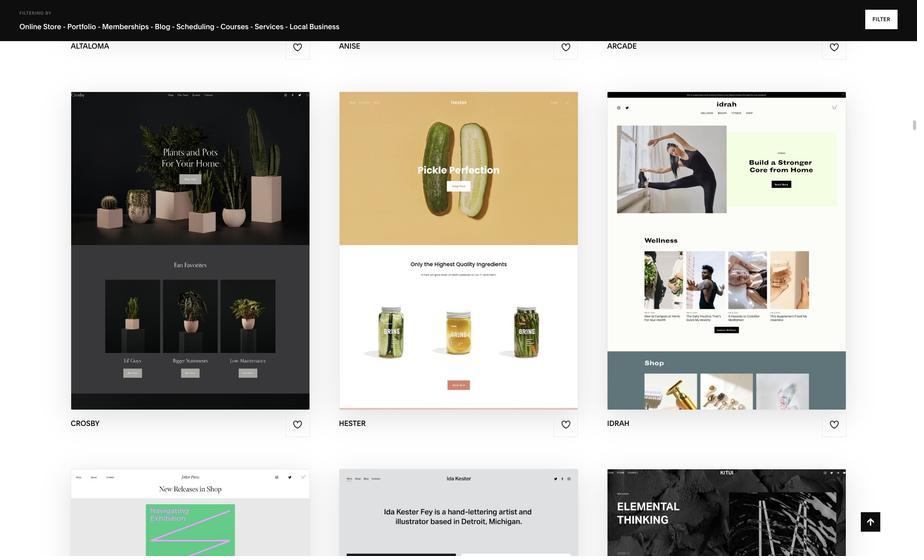 Task type: locate. For each thing, give the bounding box(es) containing it.
anise
[[339, 41, 361, 50]]

start inside start with hester button
[[411, 233, 438, 244]]

start for start with hester
[[411, 233, 438, 244]]

idrah inside preview idrah link
[[734, 251, 762, 261]]

start
[[141, 233, 168, 244], [411, 233, 438, 244]]

1 with from the left
[[170, 233, 192, 244]]

business
[[310, 22, 340, 31]]

add anise to your favorites list image
[[562, 43, 571, 52]]

1 vertical spatial crosby
[[71, 419, 100, 428]]

preview inside preview idrah link
[[693, 251, 732, 261]]

hester image
[[340, 92, 578, 410]]

with
[[170, 233, 192, 244], [440, 233, 462, 244]]

0 vertical spatial hester
[[464, 233, 498, 244]]

online
[[19, 22, 42, 31]]

2 start from the left
[[411, 233, 438, 244]]

start inside 'button'
[[141, 233, 168, 244]]

memberships
[[102, 22, 149, 31]]

hester inside start with hester button
[[464, 233, 498, 244]]

2 - from the left
[[98, 22, 101, 31]]

- right blog
[[172, 22, 175, 31]]

preview for preview hester
[[422, 251, 461, 261]]

0 horizontal spatial start
[[141, 233, 168, 244]]

crosby
[[195, 233, 230, 244], [71, 419, 100, 428]]

0 horizontal spatial crosby
[[71, 419, 100, 428]]

preview hester
[[422, 251, 496, 261]]

idrah
[[734, 251, 762, 261], [608, 419, 630, 428]]

1 horizontal spatial with
[[440, 233, 462, 244]]

crosby image
[[71, 92, 310, 410]]

4 - from the left
[[172, 22, 175, 31]]

1 vertical spatial idrah
[[608, 419, 630, 428]]

-
[[63, 22, 66, 31], [98, 22, 101, 31], [151, 22, 153, 31], [172, 22, 175, 31], [216, 22, 219, 31], [250, 22, 253, 31], [285, 22, 288, 31]]

1 - from the left
[[63, 22, 66, 31]]

7 - from the left
[[285, 22, 288, 31]]

start with crosby button
[[141, 226, 240, 251]]

2 vertical spatial hester
[[339, 419, 366, 428]]

filtering by
[[19, 11, 52, 15]]

- right courses
[[250, 22, 253, 31]]

store
[[43, 22, 61, 31]]

add hester to your favorites list image
[[562, 420, 571, 430]]

- right the portfolio at the top of the page
[[98, 22, 101, 31]]

- left local
[[285, 22, 288, 31]]

start with hester
[[411, 233, 498, 244]]

- right store
[[63, 22, 66, 31]]

1 horizontal spatial idrah
[[734, 251, 762, 261]]

local
[[290, 22, 308, 31]]

jotterpress image
[[71, 470, 310, 556]]

with inside the start with crosby 'button'
[[170, 233, 192, 244]]

1 horizontal spatial start
[[411, 233, 438, 244]]

1 preview from the left
[[422, 251, 461, 261]]

1 start from the left
[[141, 233, 168, 244]]

kitui image
[[608, 470, 847, 556]]

by
[[45, 11, 52, 15]]

5 - from the left
[[216, 22, 219, 31]]

add arcade to your favorites list image
[[830, 43, 840, 52]]

0 horizontal spatial preview
[[422, 251, 461, 261]]

1 horizontal spatial preview
[[693, 251, 732, 261]]

2 with from the left
[[440, 233, 462, 244]]

1 vertical spatial hester
[[463, 251, 496, 261]]

altaloma
[[71, 41, 109, 50]]

2 preview from the left
[[693, 251, 732, 261]]

- left courses
[[216, 22, 219, 31]]

hester
[[464, 233, 498, 244], [463, 251, 496, 261], [339, 419, 366, 428]]

1 horizontal spatial crosby
[[195, 233, 230, 244]]

0 vertical spatial crosby
[[195, 233, 230, 244]]

preview
[[422, 251, 461, 261], [693, 251, 732, 261]]

with inside start with hester button
[[440, 233, 462, 244]]

- left blog
[[151, 22, 153, 31]]

0 horizontal spatial with
[[170, 233, 192, 244]]

blog
[[155, 22, 170, 31]]

0 vertical spatial idrah
[[734, 251, 762, 261]]



Task type: describe. For each thing, give the bounding box(es) containing it.
add altaloma to your favorites list image
[[293, 43, 303, 52]]

back to top image
[[867, 517, 876, 527]]

preview idrah
[[693, 251, 762, 261]]

with for hester
[[440, 233, 462, 244]]

hester inside the preview hester link
[[463, 251, 496, 261]]

scheduling
[[177, 22, 215, 31]]

preview idrah link
[[693, 244, 762, 268]]

6 - from the left
[[250, 22, 253, 31]]

start with hester button
[[411, 226, 507, 251]]

preview for preview idrah
[[693, 251, 732, 261]]

preview hester link
[[422, 244, 496, 268]]

online store - portfolio - memberships - blog - scheduling - courses - services - local business
[[19, 22, 340, 31]]

0 horizontal spatial idrah
[[608, 419, 630, 428]]

filter
[[873, 16, 891, 23]]

with for crosby
[[170, 233, 192, 244]]

add idrah to your favorites list image
[[830, 420, 840, 430]]

start for start with crosby
[[141, 233, 168, 244]]

start with crosby
[[141, 233, 230, 244]]

crosby inside 'button'
[[195, 233, 230, 244]]

arcade
[[608, 41, 637, 50]]

kester image
[[340, 470, 578, 556]]

altaloma image
[[71, 0, 310, 32]]

3 - from the left
[[151, 22, 153, 31]]

idrah image
[[608, 92, 847, 410]]

portfolio
[[67, 22, 96, 31]]

filter button
[[866, 10, 898, 29]]

add crosby to your favorites list image
[[293, 420, 303, 430]]

services
[[255, 22, 284, 31]]

courses
[[221, 22, 249, 31]]

filtering
[[19, 11, 44, 15]]



Task type: vqa. For each thing, say whether or not it's contained in the screenshot.
Oranssi 'image'
no



